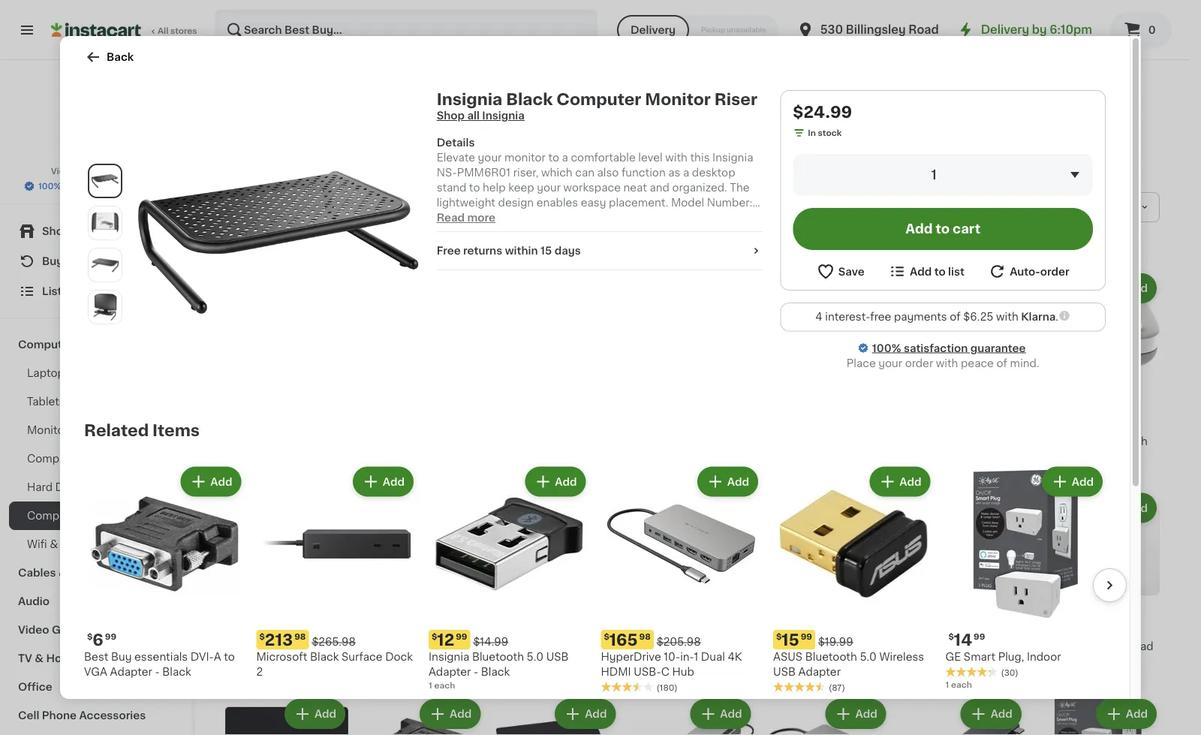 Task type: locate. For each thing, give the bounding box(es) containing it.
0 vertical spatial back-
[[847, 641, 878, 652]]

1 vertical spatial 2
[[256, 667, 263, 678]]

a right as
[[683, 167, 690, 178]]

99 inside "$ 15 99"
[[801, 633, 813, 641]]

hdmi down targus
[[631, 436, 661, 447]]

computer accessories inside computer accessories link
[[27, 511, 148, 521]]

e-
[[79, 397, 90, 407]]

- inside the best buy essentials dvi-a to vga adapter - black
[[155, 667, 160, 678]]

0 vertical spatial riser
[[715, 91, 758, 107]]

$205.98 inside $ 165 98 $205.98 hyperdrive 10-in-1 dual 4k hdmi usb-c hub
[[657, 637, 701, 647]]

product group containing 213
[[256, 464, 417, 680]]

each up (180)
[[637, 671, 658, 679]]

0 vertical spatial guarantee
[[116, 182, 159, 190]]

auto-order
[[1010, 266, 1070, 277]]

c up 100w
[[696, 421, 705, 432]]

1 vertical spatial enlarge computer components & cables insignia black computer monitor riser unknown (opens in a new tab) image
[[92, 251, 119, 278]]

0 vertical spatial monitor
[[645, 91, 711, 107]]

best for best buy essentials dvi-a to vga adapter - black
[[84, 652, 108, 663]]

enlarge computer components & cables insignia black computer monitor riser unknown (opens in a new tab) image down shop link
[[92, 251, 119, 278]]

dual inside $ 165 98 $205.98 hyperdrive 10-in-1 dual 4k hdmi usb-c hub
[[701, 652, 725, 663]]

with down "100% satisfaction guarantee" link on the right top
[[936, 358, 959, 368]]

None search field
[[215, 9, 598, 51]]

dual
[[707, 421, 731, 432], [701, 652, 725, 663]]

1 horizontal spatial delivery
[[981, 24, 1030, 35]]

100% satisfaction guarantee up place your order with peace of mind.
[[873, 343, 1026, 353]]

buy inside best buy essentials 4- port usb 2.0 hub - black
[[929, 641, 950, 652]]

station up mic
[[1084, 436, 1121, 447]]

to right a
[[224, 652, 235, 663]]

99 up the 1500va
[[456, 633, 468, 641]]

$145.98
[[1093, 406, 1135, 417]]

0 vertical spatial ns-
[[437, 167, 457, 178]]

0 horizontal spatial riser
[[225, 452, 252, 462]]

usb down ups
[[774, 667, 796, 678]]

& right cables
[[59, 568, 67, 578]]

99 for 12
[[456, 633, 468, 641]]

usb down rmx
[[547, 652, 569, 663]]

- inside belkin usb-c to 4-port usb-c hub - black 1 each
[[694, 656, 699, 667]]

98 up "$ 15 99"
[[804, 622, 815, 630]]

order down "100% satisfaction guarantee" link on the right top
[[906, 358, 934, 368]]

1 pmm6r01 from the top
[[457, 167, 511, 178]]

& up laptops & desktops
[[82, 339, 91, 350]]

1 vertical spatial of
[[997, 358, 1008, 368]]

1 vertical spatial 4k
[[728, 652, 743, 663]]

1 vertical spatial back-
[[403, 656, 433, 667]]

product group containing 12
[[429, 464, 589, 692]]

& for chargers
[[59, 568, 67, 578]]

speaker
[[1037, 452, 1080, 462]]

essentials
[[952, 641, 1006, 652]]

monitors link
[[9, 416, 183, 445]]

2 inside 135 apple magic trackpad white, 2 total options
[[1066, 656, 1072, 664]]

2 horizontal spatial your
[[879, 358, 903, 368]]

99 up bn1050m
[[801, 633, 813, 641]]

shop inside insignia black computer monitor riser shop all insignia
[[437, 110, 465, 121]]

1 vertical spatial buy
[[929, 641, 950, 652]]

view pricing policy
[[51, 167, 132, 175]]

0 horizontal spatial your
[[478, 152, 502, 163]]

bluetooth down $14.99
[[472, 652, 524, 663]]

by
[[1033, 24, 1047, 35]]

usb left the 2.0
[[927, 656, 949, 667]]

15 inside item carousel region
[[782, 632, 800, 648]]

hdmi inside $ 165 98 $205.98 hyperdrive 10-in-1 dual 4k hdmi usb-c hub
[[601, 667, 631, 678]]

tablets down laptops
[[27, 397, 65, 407]]

buy for best buy essentials dvi-a to vga adapter - black
[[111, 652, 132, 663]]

6
[[93, 632, 103, 648]]

item carousel region
[[63, 458, 1127, 728]]

100% satisfaction guarantee down view pricing policy link
[[38, 182, 159, 190]]

$12.99 element
[[902, 619, 1025, 639]]

networking
[[61, 539, 122, 550]]

each down ups
[[772, 671, 793, 679]]

related
[[84, 423, 149, 439]]

free returns within 15 days
[[437, 246, 581, 256]]

1 horizontal spatial adapter
[[429, 667, 471, 678]]

delivery
[[981, 24, 1030, 35], [631, 25, 676, 35]]

& right laptops
[[73, 368, 81, 379]]

0 vertical spatial pmm6r01
[[457, 167, 511, 178]]

1 horizontal spatial computer accessories
[[225, 79, 489, 101]]

with inside targus usb-c dual hdmi 4k docking station with 100w pd pass-thru - silver
[[672, 452, 696, 462]]

0 horizontal spatial 5.0
[[527, 652, 544, 663]]

98 right '75'
[[255, 622, 267, 630]]

back- up asus bluetooth 5.0 wireless usb adapter
[[847, 641, 878, 652]]

adapter down theatre on the bottom left of page
[[110, 667, 152, 678]]

pmm6r01
[[457, 167, 511, 178], [457, 213, 511, 223]]

pmm6r01 up "help"
[[457, 167, 511, 178]]

ns- down lightweight
[[437, 213, 457, 223]]

to left cart
[[936, 223, 950, 235]]

laptops & desktops link
[[9, 359, 183, 388]]

0 vertical spatial dual
[[707, 421, 731, 432]]

buy inside the best buy essentials dvi-a to vga adapter - black
[[111, 652, 132, 663]]

$ inside $ 14 99
[[949, 633, 955, 641]]

1 horizontal spatial with
[[672, 452, 696, 462]]

of
[[950, 312, 961, 322], [997, 358, 1008, 368]]

buy up the ge
[[929, 641, 950, 652]]

riser inside insignia black computer monitor riser shop all insignia
[[715, 91, 758, 107]]

on
[[317, 202, 333, 213]]

1 each
[[946, 681, 973, 689]]

$24.99
[[793, 104, 853, 120]]

$6.25
[[964, 312, 994, 322]]

shop up it on the top left of the page
[[42, 226, 70, 237]]

hdmi inside targus usb-c dual hdmi 4k docking station with 100w pd pass-thru - silver
[[631, 436, 661, 447]]

2 down microsoft
[[256, 667, 263, 678]]

0 horizontal spatial 2
[[256, 667, 263, 678]]

enlarge computer components & cables insignia black computer monitor riser unknown (opens in a new tab) image
[[92, 209, 119, 236], [92, 251, 119, 278]]

details button
[[437, 135, 763, 150]]

components
[[83, 454, 152, 464]]

1 vertical spatial guarantee
[[971, 343, 1026, 353]]

atx
[[598, 671, 618, 682]]

usb- up 10-
[[666, 641, 694, 652]]

port inside belkin usb-c to 4-port usb-c hub - black 1 each
[[730, 641, 752, 652]]

$213.98 original price: $265.98 element
[[256, 630, 417, 650]]

to down $50.98
[[705, 641, 715, 652]]

gold
[[496, 671, 521, 682]]

1 horizontal spatial best
[[902, 641, 926, 652]]

again
[[76, 256, 106, 267]]

1 horizontal spatial port
[[730, 641, 752, 652]]

4-
[[1008, 641, 1020, 652], [718, 641, 730, 652]]

0 horizontal spatial a
[[562, 152, 568, 163]]

delivery by 6:10pm link
[[957, 21, 1093, 39]]

stores
[[170, 27, 197, 35]]

1 horizontal spatial 5.0
[[860, 652, 877, 663]]

can
[[575, 167, 595, 178]]

plug,
[[999, 652, 1025, 663]]

monitor
[[505, 152, 546, 163]]

2 vertical spatial accessories
[[79, 711, 146, 721]]

shop left all at the top of page
[[437, 110, 465, 121]]

- down modular
[[571, 686, 576, 697]]

service type group
[[617, 15, 779, 45]]

& left mic
[[1083, 452, 1091, 462]]

computer accessories
[[225, 79, 489, 101], [27, 511, 148, 521]]

0 horizontal spatial delivery
[[631, 25, 676, 35]]

klarna
[[1022, 312, 1056, 322]]

0 vertical spatial 2
[[1066, 656, 1072, 664]]

0 horizontal spatial best
[[84, 652, 108, 663]]

1 vertical spatial 100%
[[873, 343, 902, 353]]

usb- down the hyperdrive
[[634, 667, 662, 678]]

2 4- from the left
[[718, 641, 730, 652]]

dock
[[385, 652, 413, 663]]

bluetooth inside asus bluetooth 5.0 wireless usb adapter
[[806, 652, 858, 663]]

1 horizontal spatial order
[[1041, 266, 1070, 277]]

microsoft
[[256, 652, 307, 663]]

1 horizontal spatial satisfaction
[[904, 343, 968, 353]]

add
[[906, 223, 933, 235], [910, 266, 932, 277], [856, 283, 878, 294], [991, 283, 1013, 294], [1126, 283, 1148, 294], [211, 477, 232, 487], [383, 477, 405, 487], [555, 477, 577, 487], [728, 477, 750, 487], [900, 477, 922, 487], [1072, 477, 1094, 487], [585, 503, 607, 513], [721, 503, 743, 513], [856, 503, 878, 513], [991, 503, 1013, 513], [1126, 503, 1148, 513], [315, 709, 337, 719], [450, 709, 472, 719], [585, 709, 607, 719], [721, 709, 743, 719], [856, 709, 878, 719], [991, 709, 1013, 719], [1126, 709, 1148, 719]]

order up .
[[1041, 266, 1070, 277]]

1 field
[[793, 154, 1094, 196]]

insignia black computer monitor riser shop all insignia
[[437, 91, 758, 121]]

back- up lcd
[[403, 656, 433, 667]]

- inside best buy essentials 4- port usb 2.0 hub - black
[[996, 656, 1001, 667]]

1 vertical spatial 15
[[782, 632, 800, 648]]

1 horizontal spatial 2
[[1066, 656, 1072, 664]]

product group containing 6
[[84, 464, 244, 680]]

0 horizontal spatial of
[[950, 312, 961, 322]]

bluetooth down $19.99
[[806, 652, 858, 663]]

power
[[496, 686, 529, 697]]

$ for 6
[[87, 633, 93, 641]]

0 horizontal spatial 4-
[[718, 641, 730, 652]]

items
[[153, 423, 200, 439]]

0 vertical spatial order
[[1041, 266, 1070, 277]]

- inside $ 12 99 $14.99 insignia bluetooth 5.0 usb adapter - black 1 each
[[474, 667, 479, 678]]

98 up "hub,"
[[295, 633, 306, 641]]

2 adapter from the left
[[429, 667, 471, 678]]

2 99 from the left
[[456, 633, 468, 641]]

satisfaction up place your order with peace of mind.
[[904, 343, 968, 353]]

0 horizontal spatial buy
[[42, 256, 63, 267]]

your for elevate
[[478, 152, 502, 163]]

99 for 14
[[974, 633, 986, 641]]

4- down $50.98
[[718, 641, 730, 652]]

essentials
[[134, 652, 188, 663]]

$ inside "$ 15 99"
[[777, 633, 782, 641]]

shop
[[437, 110, 465, 121], [42, 226, 70, 237]]

0 vertical spatial computer accessories
[[225, 79, 489, 101]]

insignia right the "items"
[[225, 421, 266, 432]]

0 vertical spatial shop
[[437, 110, 465, 121]]

computer inside insignia black computer monitor riser
[[225, 436, 279, 447]]

best up vga
[[84, 652, 108, 663]]

$ for 14
[[949, 633, 955, 641]]

to inside the best buy essentials dvi-a to vga adapter - black
[[224, 652, 235, 663]]

2 ns- from the top
[[437, 213, 457, 223]]

10
[[327, 641, 338, 652]]

& right 'tv'
[[35, 653, 44, 664]]

sale
[[336, 202, 359, 213]]

$ for 213
[[260, 633, 265, 641]]

1 vertical spatial monitor
[[282, 436, 323, 447]]

black inside apc bn1050m back- ups pro - black 1 each
[[819, 656, 848, 667]]

with up as
[[666, 152, 688, 163]]

plus
[[566, 656, 594, 667]]

$ 6 99
[[87, 632, 116, 648]]

insignia down the 1500va
[[429, 652, 470, 663]]

0 vertical spatial 100% satisfaction guarantee
[[38, 182, 159, 190]]

docking down j5create
[[1037, 436, 1081, 447]]

98 up belkin
[[640, 633, 651, 641]]

product group containing 14
[[946, 464, 1106, 691]]

black inside $ 12 99 $14.99 insignia bluetooth 5.0 usb adapter - black 1 each
[[481, 667, 510, 678]]

home
[[46, 653, 79, 664]]

1 horizontal spatial of
[[997, 358, 1008, 368]]

1 horizontal spatial 4-
[[1008, 641, 1020, 652]]

3 99 from the left
[[801, 633, 813, 641]]

& for e-
[[68, 397, 76, 407]]

100% down view
[[38, 182, 61, 190]]

usb down system
[[361, 686, 383, 697]]

belkin usb-c to 4-port usb-c hub - black 1 each
[[631, 641, 752, 679]]

98 for 170
[[804, 622, 815, 630]]

75
[[234, 621, 254, 637]]

1 vertical spatial computer accessories
[[27, 511, 148, 521]]

accessories up all at the top of page
[[348, 79, 489, 101]]

40
[[640, 621, 662, 637]]

0 horizontal spatial tablets
[[27, 397, 65, 407]]

& for tablets
[[82, 339, 91, 350]]

5.0 down corsair at the bottom left of the page
[[527, 652, 544, 663]]

insignia inside insignia black computer monitor riser shop all insignia
[[437, 91, 503, 107]]

0 vertical spatial with
[[1124, 436, 1148, 447]]

satisfaction inside 100% satisfaction guarantee button
[[63, 182, 114, 190]]

riser for insignia black computer monitor riser shop all insignia
[[715, 91, 758, 107]]

1 vertical spatial dual
[[701, 652, 725, 663]]

$ inside the $ 213 98 $265.98 microsoft black surface dock 2
[[260, 633, 265, 641]]

1 bluetooth from the left
[[472, 652, 524, 663]]

0 horizontal spatial docking
[[681, 436, 725, 447]]

2 vertical spatial with
[[936, 358, 959, 368]]

1 5.0 from the left
[[527, 652, 544, 663]]

2 docking from the left
[[1037, 436, 1081, 447]]

product group containing 40
[[631, 490, 755, 681]]

product group containing 165
[[601, 464, 762, 694]]

0 horizontal spatial guarantee
[[116, 182, 159, 190]]

0 horizontal spatial back-
[[403, 656, 433, 667]]

$15.99 original price: $19.99 element
[[774, 630, 934, 650]]

5.0
[[527, 652, 544, 663], [860, 652, 877, 663]]

0 horizontal spatial with
[[404, 671, 428, 682]]

& right the wifi in the bottom of the page
[[50, 539, 58, 550]]

& right 'drives'
[[91, 482, 100, 493]]

buy
[[42, 256, 63, 267], [929, 641, 950, 652], [111, 652, 132, 663]]

0 horizontal spatial monitor
[[282, 436, 323, 447]]

0 vertical spatial with
[[666, 152, 688, 163]]

1 adapter from the left
[[110, 667, 152, 678]]

98 inside $ 165 98 $205.98 hyperdrive 10-in-1 dual 4k hdmi usb-c hub
[[640, 633, 651, 641]]

1 vertical spatial satisfaction
[[904, 343, 968, 353]]

port down hyper
[[225, 656, 248, 667]]

lists
[[42, 286, 68, 297]]

& inside j5create usb-c docking station with speaker & mic 1 each
[[1083, 452, 1091, 462]]

video games
[[18, 625, 90, 635]]

0 horizontal spatial satisfaction
[[63, 182, 114, 190]]

apc
[[767, 641, 790, 652]]

computer inside computer accessories link
[[27, 511, 81, 521]]

&
[[82, 339, 91, 350], [73, 368, 81, 379], [68, 397, 76, 407], [1083, 452, 1091, 462], [91, 482, 100, 493], [50, 539, 58, 550], [59, 568, 67, 578], [35, 653, 44, 664], [456, 671, 464, 682]]

hub inside best buy essentials 4- port usb 2.0 hub - black
[[971, 656, 994, 667]]

0 vertical spatial $205.98
[[416, 626, 461, 637]]

guarantee up peace
[[971, 343, 1026, 353]]

1 horizontal spatial 4k
[[728, 652, 743, 663]]

billingsley
[[846, 24, 906, 35]]

213
[[265, 632, 293, 648]]

best inside the best buy essentials dvi-a to vga adapter - black
[[84, 652, 108, 663]]

adapter inside the best buy essentials dvi-a to vga adapter - black
[[110, 667, 152, 678]]

guarantee inside button
[[116, 182, 159, 190]]

save
[[839, 266, 865, 277]]

webcams link
[[418, 138, 492, 162]]

surge
[[509, 145, 541, 155]]

monitor for insignia black computer monitor riser shop all insignia
[[645, 91, 711, 107]]

enlarge computer components & cables insignia black computer monitor riser unknown (opens in a new tab) image down 100% satisfaction guarantee button
[[92, 209, 119, 236]]

$205.98 up the 1500va
[[416, 626, 461, 637]]

- right in- at the bottom right of page
[[694, 656, 699, 667]]

usb- inside $ 165 98 $205.98 hyperdrive 10-in-1 dual 4k hdmi usb-c hub
[[634, 667, 662, 678]]

1 vertical spatial station
[[631, 452, 669, 462]]

1 vertical spatial pmm6r01
[[457, 213, 511, 223]]

- right smart
[[996, 656, 1001, 667]]

hub down in- at the bottom right of page
[[673, 667, 695, 678]]

adapter down up
[[429, 667, 471, 678]]

$265.98
[[312, 637, 356, 647]]

hub down essentials
[[971, 656, 994, 667]]

0 vertical spatial a
[[562, 152, 568, 163]]

your down which
[[537, 183, 561, 193]]

with right $6.25
[[997, 312, 1019, 322]]

$ inside the $ 40
[[634, 622, 640, 630]]

99 inside $ 14 99
[[974, 633, 986, 641]]

100% inside 100% satisfaction guarantee button
[[38, 182, 61, 190]]

0 horizontal spatial adapter
[[110, 667, 152, 678]]

2 horizontal spatial buy
[[929, 641, 950, 652]]

0 horizontal spatial 15
[[541, 246, 552, 256]]

2 pmm6r01 from the top
[[457, 213, 511, 223]]

$ for 170
[[770, 622, 775, 630]]

placement.
[[609, 198, 669, 208]]

& right lcd
[[456, 671, 464, 682]]

0 vertical spatial accessories
[[348, 79, 489, 101]]

4 99 from the left
[[974, 633, 986, 641]]

$40.98 original price: $50.98 element
[[631, 620, 755, 639]]

2 bluetooth from the left
[[806, 652, 858, 663]]

1 docking from the left
[[681, 436, 725, 447]]

0 vertical spatial 15
[[541, 246, 552, 256]]

1 vertical spatial with
[[997, 312, 1019, 322]]

98
[[255, 622, 267, 630], [804, 622, 815, 630], [295, 633, 306, 641], [640, 633, 651, 641]]

0 horizontal spatial computer accessories
[[27, 511, 148, 521]]

3 adapter from the left
[[799, 667, 841, 678]]

back button
[[84, 48, 134, 66]]

1 vertical spatial order
[[906, 358, 934, 368]]

bluetooth inside $ 12 99 $14.99 insignia bluetooth 5.0 usb adapter - black 1 each
[[472, 652, 524, 663]]

hyperdrive
[[601, 652, 662, 663]]

2 5.0 from the left
[[860, 652, 877, 663]]

0 horizontal spatial bluetooth
[[472, 652, 524, 663]]

mic
[[1094, 452, 1113, 462]]

1 vertical spatial riser
[[225, 452, 252, 462]]

monitor inside insignia black computer monitor riser shop all insignia
[[645, 91, 711, 107]]

4- up plug,
[[1008, 641, 1020, 652]]

hub
[[971, 656, 994, 667], [670, 656, 692, 667], [673, 667, 695, 678]]

elevate your monitor to a comfortable level with this insignia ns-pmm6r01 riser, which can also function as a desktop stand to help keep your workspace neat and organized. the lightweight design enables easy placement. model number: ns-pmm6r01
[[437, 152, 754, 223]]

- right thru at right
[[687, 467, 691, 477]]

0 horizontal spatial 4k
[[664, 436, 679, 447]]

$ inside $ 170 98
[[770, 622, 775, 630]]

c up microsoft
[[288, 641, 297, 652]]

2 left total
[[1066, 656, 1072, 664]]

2.0
[[952, 656, 969, 667]]

best up wireless
[[902, 641, 926, 652]]

$205.98 up 10-
[[657, 637, 701, 647]]

usb- down $145.98
[[1084, 421, 1111, 432]]

laptops
[[27, 368, 70, 379]]

1 vertical spatial 100% satisfaction guarantee
[[873, 343, 1026, 353]]

1 99 from the left
[[105, 633, 116, 641]]

accessories down "storage"
[[83, 511, 148, 521]]

- down lcd
[[437, 686, 441, 697]]

stand
[[437, 183, 467, 193]]

1 horizontal spatial docking
[[1037, 436, 1081, 447]]

& left e-
[[68, 397, 76, 407]]

0 vertical spatial your
[[478, 152, 502, 163]]

1 vertical spatial hdmi
[[601, 667, 631, 678]]

0 vertical spatial best
[[902, 641, 926, 652]]

4k left ups
[[728, 652, 743, 663]]

your up "help"
[[478, 152, 502, 163]]

station up pass-
[[631, 452, 669, 462]]

delivery inside button
[[631, 25, 676, 35]]

1 ns- from the top
[[437, 167, 457, 178]]

1 horizontal spatial shop
[[437, 110, 465, 121]]

0 horizontal spatial station
[[631, 452, 669, 462]]

riser for insignia black computer monitor riser
[[225, 452, 252, 462]]

riser inside insignia black computer monitor riser
[[225, 452, 252, 462]]

within
[[505, 246, 538, 256]]

wifi
[[27, 539, 47, 550]]

a up which
[[562, 152, 568, 163]]

0 vertical spatial 4k
[[664, 436, 679, 447]]

each inside j5create usb-c docking station with speaker & mic 1 each
[[1043, 466, 1064, 474]]

product group
[[767, 270, 890, 449], [902, 270, 1025, 463], [1037, 270, 1160, 476], [84, 464, 244, 680], [256, 464, 417, 680], [429, 464, 589, 692], [601, 464, 762, 694], [774, 464, 934, 694], [946, 464, 1106, 691], [361, 490, 484, 697], [496, 490, 619, 697], [631, 490, 755, 681], [767, 490, 890, 681], [902, 490, 1025, 684], [1037, 490, 1160, 666], [225, 696, 349, 735], [361, 696, 484, 735], [496, 696, 619, 735], [631, 696, 755, 735], [767, 696, 890, 735], [902, 696, 1025, 735], [1037, 696, 1160, 735]]

with
[[1124, 436, 1148, 447], [672, 452, 696, 462], [404, 671, 428, 682]]

port inside best buy essentials 4- port usb 2.0 hub - black
[[902, 656, 924, 667]]

your for place
[[879, 358, 903, 368]]

99 up essentials
[[974, 633, 986, 641]]

98 inside $ 170 98
[[804, 622, 815, 630]]

1 enlarge computer components & cables insignia black computer monitor riser unknown (opens in a new tab) image from the top
[[92, 209, 119, 236]]

tablets up desktops
[[93, 339, 133, 350]]

0 vertical spatial buy
[[42, 256, 63, 267]]

$ inside $ 165 98 $205.98 hyperdrive 10-in-1 dual 4k hdmi usb-c hub
[[604, 633, 610, 641]]

1 horizontal spatial riser
[[715, 91, 758, 107]]

1 horizontal spatial $205.98
[[657, 637, 701, 647]]

1 horizontal spatial back-
[[847, 641, 878, 652]]

1 4- from the left
[[1008, 641, 1020, 652]]

series
[[575, 641, 608, 652]]

100% up place
[[873, 343, 902, 353]]

0 vertical spatial enlarge computer components & cables insignia black computer monitor riser unknown (opens in a new tab) image
[[92, 209, 119, 236]]

readers
[[90, 397, 134, 407]]

$ inside '$ 6 99'
[[87, 633, 93, 641]]

0 horizontal spatial shop
[[42, 226, 70, 237]]

station inside targus usb-c dual hdmi 4k docking station with 100w pd pass-thru - silver
[[631, 452, 669, 462]]

1 horizontal spatial 100%
[[873, 343, 902, 353]]

order
[[1041, 266, 1070, 277], [906, 358, 934, 368]]

satisfaction inside "100% satisfaction guarantee" link
[[904, 343, 968, 353]]

usb inside cyberpower 1500va battery back-up system with lcd & usb charging - black
[[361, 686, 383, 697]]

buy down '$ 6 99'
[[111, 652, 132, 663]]

$175.98 original price: $195.98 element
[[496, 619, 619, 639]]

monitor for insignia black computer monitor riser
[[282, 436, 323, 447]]

with up (19) on the bottom
[[672, 452, 696, 462]]

98 for 165
[[640, 633, 651, 641]]

2 horizontal spatial adapter
[[799, 667, 841, 678]]

audio
[[18, 596, 50, 607]]

& for networking
[[50, 539, 58, 550]]

adapter down pro
[[799, 667, 841, 678]]

- inside cyberpower 1500va battery back-up system with lcd & usb charging - black
[[437, 686, 441, 697]]

usb-
[[669, 421, 696, 432], [1084, 421, 1111, 432], [261, 641, 288, 652], [666, 641, 694, 652], [631, 656, 659, 667], [634, 667, 662, 678]]

insignia up 'desktop'
[[713, 152, 754, 163]]

99 inside $ 12 99 $14.99 insignia bluetooth 5.0 usb adapter - black 1 each
[[456, 633, 468, 641]]

docking up 100w
[[681, 436, 725, 447]]

with inside j5create usb-c docking station with speaker & mic 1 each
[[1124, 436, 1148, 447]]

hdmi down the hyperdrive
[[601, 667, 631, 678]]

1 vertical spatial with
[[672, 452, 696, 462]]

details
[[437, 137, 475, 148]]

2 vertical spatial your
[[879, 358, 903, 368]]

usb- inside "75 98 $105.98 hyper usb-c hub, 10 port"
[[261, 641, 288, 652]]

each down up
[[434, 682, 455, 690]]

1 inside 1 'field'
[[932, 169, 937, 181]]

& for home
[[35, 653, 44, 664]]

hub down "$165.98 original price: $205.98" element
[[670, 656, 692, 667]]

- inside apc bn1050m back- ups pro - black 1 each
[[812, 656, 816, 667]]

1 vertical spatial best
[[84, 652, 108, 663]]



Task type: vqa. For each thing, say whether or not it's contained in the screenshot.
leftmost 4K
yes



Task type: describe. For each thing, give the bounding box(es) containing it.
530 billingsley road
[[821, 24, 939, 35]]

135
[[1046, 621, 1074, 637]]

2 inside the $ 213 98 $265.98 microsoft black surface dock 2
[[256, 667, 263, 678]]

$ for 40
[[634, 622, 640, 630]]

c inside j5create usb-c docking station with speaker & mic 1 each
[[1111, 421, 1119, 432]]

computer components
[[27, 454, 152, 464]]

it
[[66, 256, 73, 267]]

video
[[18, 625, 49, 635]]

1 inside belkin usb-c to 4-port usb-c hub - black 1 each
[[631, 671, 635, 679]]

j5create usb-c docking station with speaker & mic 1 each
[[1037, 421, 1148, 474]]

100% satisfaction guarantee inside button
[[38, 182, 159, 190]]

place your order with peace of mind.
[[847, 358, 1040, 368]]

black inside 175 corsair rmx series rm1000x 80 plus gold fully modular atx power supply - black
[[579, 686, 607, 697]]

insignia inside $ 12 99 $14.99 insignia bluetooth 5.0 usb adapter - black 1 each
[[429, 652, 470, 663]]

- inside targus usb-c dual hdmi 4k docking station with 100w pd pass-thru - silver
[[687, 467, 691, 477]]

rm1000x
[[496, 656, 546, 667]]

shop link
[[9, 216, 183, 246]]

enlarge computer components & cables insignia black computer monitor riser hero (opens in a new tab) image
[[92, 167, 119, 194]]

more link
[[618, 138, 667, 162]]

1 vertical spatial tablets
[[27, 397, 65, 407]]

adapter inside $ 12 99 $14.99 insignia bluetooth 5.0 usb adapter - black 1 each
[[429, 667, 471, 678]]

buy for best buy essentials 4- port usb 2.0 hub - black
[[929, 641, 950, 652]]

add to list
[[910, 266, 965, 277]]

all stores link
[[51, 9, 198, 51]]

1 horizontal spatial with
[[936, 358, 959, 368]]

usb- inside targus usb-c dual hdmi 4k docking station with 100w pd pass-thru - silver
[[669, 421, 696, 432]]

black inside the $ 213 98 $265.98 microsoft black surface dock 2
[[310, 652, 339, 663]]

cell phone accessories
[[18, 711, 146, 721]]

order inside button
[[1041, 266, 1070, 277]]

to left list
[[935, 266, 946, 277]]

dvi-
[[191, 652, 214, 663]]

to up which
[[549, 152, 560, 163]]

stock
[[818, 129, 842, 137]]

each inside $ 12 99 $14.99 insignia bluetooth 5.0 usb adapter - black 1 each
[[434, 682, 455, 690]]

each inside apc bn1050m back- ups pro - black 1 each
[[772, 671, 793, 679]]

delivery for delivery
[[631, 25, 676, 35]]

targus usb-c dual hdmi 4k docking station with 100w pd pass-thru - silver
[[631, 421, 746, 477]]

$14.99
[[474, 637, 509, 647]]

& for desktops
[[73, 368, 81, 379]]

c down belkin
[[659, 656, 667, 667]]

black inside belkin usb-c to 4-port usb-c hub - black 1 each
[[702, 656, 731, 667]]

magic
[[1071, 641, 1103, 652]]

peace
[[961, 358, 994, 368]]

lightweight
[[437, 198, 496, 208]]

(180)
[[657, 684, 678, 692]]

& inside cyberpower 1500va battery back-up system with lcd & usb charging - black
[[456, 671, 464, 682]]

175 corsair rmx series rm1000x 80 plus gold fully modular atx power supply - black
[[496, 621, 618, 697]]

each down the 2.0
[[952, 681, 973, 689]]

c inside "75 98 $105.98 hyper usb-c hub, 10 port"
[[288, 641, 297, 652]]

4 interest-free payments of $6.25 with klarna .
[[816, 312, 1059, 322]]

$165.98 original price: $205.98 element
[[601, 630, 762, 650]]

1 inside $ 165 98 $205.98 hyperdrive 10-in-1 dual 4k hdmi usb-c hub
[[694, 652, 699, 663]]

with inside cyberpower 1500va battery back-up system with lcd & usb charging - black
[[404, 671, 428, 682]]

port inside "75 98 $105.98 hyper usb-c hub, 10 port"
[[225, 656, 248, 667]]

on sale button
[[305, 192, 372, 222]]

5.0 inside asus bluetooth 5.0 wireless usb adapter
[[860, 652, 877, 663]]

video games link
[[9, 616, 183, 644]]

c inside $ 165 98 $205.98 hyperdrive 10-in-1 dual 4k hdmi usb-c hub
[[662, 667, 670, 678]]

1 horizontal spatial a
[[683, 167, 690, 178]]

100% inside "100% satisfaction guarantee" link
[[873, 343, 902, 353]]

desktop
[[692, 167, 736, 178]]

1 horizontal spatial 100% satisfaction guarantee
[[873, 343, 1026, 353]]

1 vertical spatial accessories
[[83, 511, 148, 521]]

fully
[[524, 671, 549, 682]]

silver
[[694, 467, 723, 477]]

ups
[[767, 656, 789, 667]]

also
[[598, 167, 619, 178]]

drives
[[55, 482, 89, 493]]

free
[[871, 312, 892, 322]]

usb inside best buy essentials 4- port usb 2.0 hub - black
[[927, 656, 949, 667]]

$ 213 98 $265.98 microsoft black surface dock 2
[[256, 632, 413, 678]]

cell
[[18, 711, 39, 721]]

black inside cyberpower 1500va battery back-up system with lcd & usb charging - black
[[444, 686, 473, 697]]

black inside insignia black computer monitor riser
[[269, 421, 298, 432]]

1 vertical spatial your
[[537, 183, 561, 193]]

.
[[1056, 312, 1059, 322]]

interest-
[[826, 312, 871, 322]]

lists link
[[9, 276, 183, 306]]

neat
[[624, 183, 647, 193]]

payments
[[894, 312, 948, 322]]

4- inside belkin usb-c to 4-port usb-c hub - black 1 each
[[718, 641, 730, 652]]

instacart logo image
[[51, 21, 141, 39]]

place
[[847, 358, 876, 368]]

$ 170 98
[[770, 621, 815, 637]]

computer inside computer components link
[[27, 454, 81, 464]]

corsair
[[496, 641, 546, 652]]

0 vertical spatial tablets
[[93, 339, 133, 350]]

add to cart
[[906, 223, 981, 235]]

wireless
[[880, 652, 925, 663]]

chargers
[[70, 568, 120, 578]]

product group containing 135
[[1037, 490, 1160, 666]]

to up lightweight
[[469, 183, 480, 193]]

auto-
[[1010, 266, 1041, 277]]

all stores
[[158, 27, 197, 35]]

office link
[[9, 673, 183, 702]]

$ for 165
[[604, 633, 610, 641]]

road
[[909, 24, 939, 35]]

0 horizontal spatial $205.98
[[416, 626, 461, 637]]

each inside belkin usb-c to 4-port usb-c hub - black 1 each
[[637, 671, 658, 679]]

$ for 12
[[432, 633, 437, 641]]

black inside the best buy essentials dvi-a to vga adapter - black
[[162, 667, 191, 678]]

lcd
[[430, 671, 453, 682]]

- inside 175 corsair rmx series rm1000x 80 plus gold fully modular atx power supply - black
[[571, 686, 576, 697]]

c inside targus usb-c dual hdmi 4k docking station with 100w pd pass-thru - silver
[[696, 421, 705, 432]]

adapter inside asus bluetooth 5.0 wireless usb adapter
[[799, 667, 841, 678]]

keep
[[509, 183, 534, 193]]

$ for 15
[[777, 633, 782, 641]]

comfortable
[[571, 152, 636, 163]]

1 inside j5create usb-c docking station with speaker & mic 1 each
[[1037, 466, 1041, 474]]

5.0 inside $ 12 99 $14.99 insignia bluetooth 5.0 usb adapter - black 1 each
[[527, 652, 544, 663]]

2 horizontal spatial with
[[997, 312, 1019, 322]]

pd
[[731, 452, 746, 462]]

docking inside targus usb-c dual hdmi 4k docking station with 100w pd pass-thru - silver
[[681, 436, 725, 447]]

hub inside $ 165 98 $205.98 hyperdrive 10-in-1 dual 4k hdmi usb-c hub
[[673, 667, 695, 678]]

99 for 6
[[105, 633, 116, 641]]

165
[[610, 632, 638, 648]]

back- inside apc bn1050m back- ups pro - black 1 each
[[847, 641, 878, 652]]

model
[[671, 198, 705, 208]]

station inside j5create usb-c docking station with speaker & mic 1 each
[[1084, 436, 1121, 447]]

computer inside insignia black computer monitor riser shop all insignia
[[557, 91, 642, 107]]

delivery button
[[617, 15, 690, 45]]

insignia inside "elevate your monitor to a comfortable level with this insignia ns-pmm6r01 riser, which can also function as a desktop stand to help keep your workspace neat and organized. the lightweight design enables easy placement. model number: ns-pmm6r01"
[[713, 152, 754, 163]]

(19)
[[687, 468, 702, 476]]

530
[[821, 24, 844, 35]]

dual inside targus usb-c dual hdmi 4k docking station with 100w pd pass-thru - silver
[[707, 421, 731, 432]]

1 inside apc bn1050m back- ups pro - black 1 each
[[767, 671, 770, 679]]

with inside "elevate your monitor to a comfortable level with this insignia ns-pmm6r01 riser, which can also function as a desktop stand to help keep your workspace neat and organized. the lightweight design enables easy placement. model number: ns-pmm6r01"
[[666, 152, 688, 163]]

hub inside belkin usb-c to 4-port usb-c hub - black 1 each
[[670, 656, 692, 667]]

98 inside "75 98 $105.98 hyper usb-c hub, 10 port"
[[255, 622, 267, 630]]

this
[[691, 152, 710, 163]]

$ 165 98 $205.98 hyperdrive 10-in-1 dual 4k hdmi usb-c hub
[[601, 632, 743, 678]]

4k inside $ 165 98 $205.98 hyperdrive 10-in-1 dual 4k hdmi usb-c hub
[[728, 652, 743, 663]]

insignia inside insignia black computer monitor riser
[[225, 421, 266, 432]]

pro
[[791, 656, 809, 667]]

usb- down belkin
[[631, 656, 659, 667]]

battery
[[361, 656, 400, 667]]

6:10pm
[[1050, 24, 1093, 35]]

4k inside targus usb-c dual hdmi 4k docking station with 100w pd pass-thru - silver
[[664, 436, 679, 447]]

1 vertical spatial shop
[[42, 226, 70, 237]]

enlarge computer components & cables insignia black computer monitor riser unknown (opens in a new tab) image
[[92, 294, 119, 321]]

usb- inside j5create usb-c docking station with speaker & mic 1 each
[[1084, 421, 1111, 432]]

product group containing $205.98
[[361, 490, 484, 697]]

computer components & cables insignia black computer monitor riser hero image
[[138, 102, 419, 383]]

0
[[1149, 25, 1156, 35]]

14
[[955, 632, 973, 648]]

0 horizontal spatial order
[[906, 358, 934, 368]]

black inside insignia black computer monitor riser shop all insignia
[[506, 91, 553, 107]]

$75.98 original price: $105.98 element
[[225, 619, 349, 639]]

supply
[[532, 686, 569, 697]]

theatre
[[81, 653, 123, 664]]

computers
[[18, 339, 79, 350]]

99 for 15
[[801, 633, 813, 641]]

computers & tablets
[[18, 339, 133, 350]]

delivery for delivery by 6:10pm
[[981, 24, 1030, 35]]

surge protectors link
[[499, 138, 612, 162]]

product group containing 15
[[774, 464, 934, 694]]

laptops & desktops
[[27, 368, 135, 379]]

apple
[[1037, 641, 1068, 652]]

0 vertical spatial of
[[950, 312, 961, 322]]

98 for 213
[[295, 633, 306, 641]]

cell phone accessories link
[[9, 702, 183, 730]]

product group containing 170
[[767, 490, 890, 681]]

asus bluetooth 5.0 wireless usb adapter
[[774, 652, 925, 678]]

read
[[437, 213, 465, 223]]

product group containing 175
[[496, 490, 619, 697]]

cables & chargers
[[18, 568, 120, 578]]

usb inside asus bluetooth 5.0 wireless usb adapter
[[774, 667, 796, 678]]

function
[[622, 167, 666, 178]]

back- inside cyberpower 1500va battery back-up system with lcd & usb charging - black
[[403, 656, 433, 667]]

riser,
[[514, 167, 539, 178]]

docking inside j5create usb-c docking station with speaker & mic 1 each
[[1037, 436, 1081, 447]]

4- inside best buy essentials 4- port usb 2.0 hub - black
[[1008, 641, 1020, 652]]

easy
[[581, 198, 607, 208]]

to inside belkin usb-c to 4-port usb-c hub - black 1 each
[[705, 641, 715, 652]]

2 enlarge computer components & cables insignia black computer monitor riser unknown (opens in a new tab) image from the top
[[92, 251, 119, 278]]

surface
[[342, 652, 383, 663]]

black inside best buy essentials 4- port usb 2.0 hub - black
[[902, 671, 931, 682]]

1 inside $ 12 99 $14.99 insignia bluetooth 5.0 usb adapter - black 1 each
[[429, 682, 432, 690]]

cyberpower
[[361, 641, 426, 652]]

in-
[[681, 652, 694, 663]]

all
[[158, 27, 168, 35]]

$12.99 original price: $14.99 element
[[429, 630, 589, 650]]

usb inside $ 12 99 $14.99 insignia bluetooth 5.0 usb adapter - black 1 each
[[547, 652, 569, 663]]

computers & tablets link
[[9, 330, 183, 359]]

best for best buy essentials 4- port usb 2.0 hub - black
[[902, 641, 926, 652]]

c up in- at the bottom right of page
[[694, 641, 702, 652]]

best buy logo image
[[63, 78, 129, 144]]



